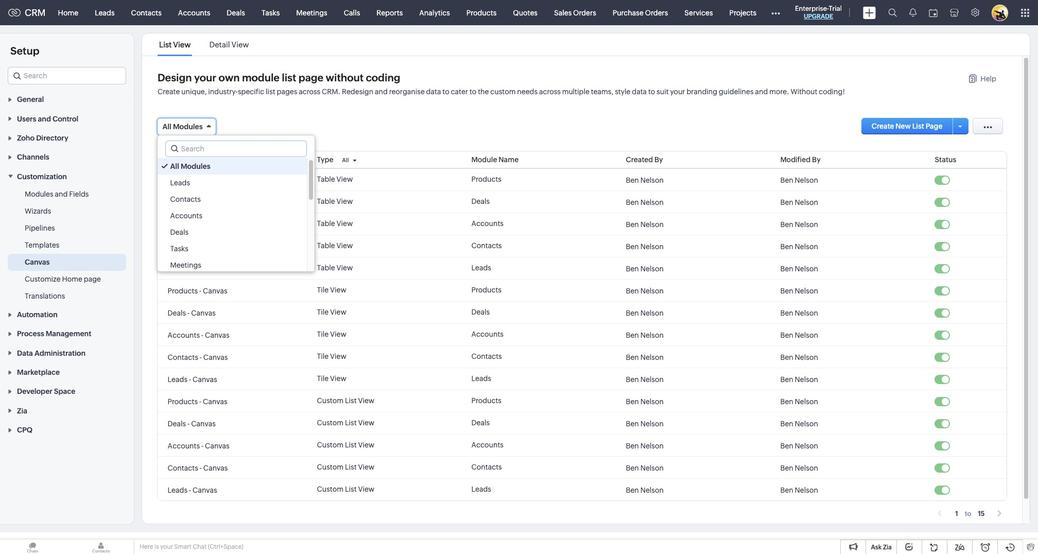 Task type: vqa. For each thing, say whether or not it's contained in the screenshot.
5th Tile View
yes



Task type: describe. For each thing, give the bounding box(es) containing it.
created
[[626, 156, 653, 164]]

developer space
[[17, 387, 75, 396]]

tile view for contacts - canvas
[[317, 352, 346, 360]]

and inside customization region
[[55, 190, 68, 198]]

create new list page button
[[861, 118, 953, 134]]

list for module
[[282, 72, 296, 83]]

control
[[53, 115, 78, 123]]

to left suit
[[648, 88, 655, 96]]

canvas name
[[168, 156, 214, 164]]

fields
[[69, 190, 89, 198]]

design your own module list page without coding
[[158, 72, 400, 83]]

custom for leads - canvas
[[317, 485, 344, 493]]

module
[[471, 156, 497, 164]]

1
[[955, 510, 958, 518]]

2 custom list view from the top
[[317, 419, 374, 427]]

customization button
[[0, 167, 134, 186]]

coding
[[366, 72, 400, 83]]

create menu element
[[857, 0, 882, 25]]

translations
[[25, 292, 65, 300]]

branding
[[687, 88, 717, 96]]

list for accounts
[[345, 441, 357, 449]]

2 tile from the top
[[317, 308, 329, 316]]

tile view for products - canvas
[[317, 286, 346, 294]]

services
[[685, 8, 713, 17]]

deals - canvas for tile view
[[168, 309, 216, 317]]

home link
[[50, 0, 87, 25]]

crm link
[[8, 7, 46, 18]]

calendar image
[[929, 8, 938, 17]]

users and control button
[[0, 109, 134, 128]]

page
[[926, 122, 943, 130]]

tasks link
[[253, 0, 288, 25]]

list for leads
[[345, 485, 357, 493]]

deals - canvas for custom list view
[[168, 419, 216, 428]]

deals link
[[219, 0, 253, 25]]

coding!
[[819, 88, 845, 96]]

purchase orders link
[[604, 0, 676, 25]]

to left "the" at top
[[470, 88, 477, 96]]

created by
[[626, 156, 663, 164]]

0 vertical spatial home
[[58, 8, 78, 17]]

table for deals - canvas
[[317, 197, 335, 205]]

quotes
[[513, 8, 538, 17]]

custom
[[490, 88, 516, 96]]

list for deals
[[345, 419, 357, 427]]

customize home page
[[25, 275, 101, 283]]

and inside dropdown button
[[38, 115, 51, 123]]

analytics
[[419, 8, 450, 17]]

1 across from the left
[[299, 88, 320, 96]]

general
[[17, 95, 44, 104]]

automation button
[[0, 305, 134, 324]]

signals element
[[903, 0, 923, 25]]

detail view
[[209, 40, 249, 49]]

help
[[981, 75, 996, 83]]

page inside customize home page link
[[84, 275, 101, 283]]

contacts inside "link"
[[131, 8, 162, 17]]

accounts inside "option"
[[170, 212, 202, 220]]

search element
[[882, 0, 903, 25]]

reports link
[[368, 0, 411, 25]]

Other Modules field
[[765, 4, 787, 21]]

zoho directory button
[[0, 128, 134, 147]]

Search text field
[[8, 67, 126, 84]]

accounts - canvas for table view
[[168, 220, 230, 228]]

canvas link
[[25, 257, 50, 267]]

calls link
[[336, 0, 368, 25]]

zoho directory
[[17, 134, 68, 142]]

pipelines
[[25, 224, 55, 232]]

custom for products - canvas
[[317, 397, 344, 405]]

teams,
[[591, 88, 613, 96]]

own
[[219, 72, 240, 83]]

leads link
[[87, 0, 123, 25]]

and down 'coding'
[[375, 88, 388, 96]]

wizards
[[25, 207, 51, 215]]

leads - canvas for custom list view
[[168, 486, 217, 494]]

list view
[[159, 40, 191, 49]]

2 across from the left
[[539, 88, 561, 96]]

directory
[[36, 134, 68, 142]]

module name
[[471, 156, 519, 164]]

all right type
[[342, 157, 349, 163]]

contacts - canvas for tile view
[[168, 353, 228, 361]]

without
[[791, 88, 817, 96]]

customize home page link
[[25, 274, 101, 284]]

design
[[158, 72, 192, 83]]

zia button
[[0, 401, 134, 420]]

chat
[[193, 543, 207, 551]]

purchase orders
[[613, 8, 668, 17]]

translations link
[[25, 291, 65, 301]]

enterprise-trial upgrade
[[795, 5, 842, 20]]

create for create unique, industry-specific list pages across crm. redesign and reorganise data to cater to the custom needs across multiple teams, style data to suit your branding guidelines and more. without coding!
[[158, 88, 180, 96]]

modules and fields
[[25, 190, 89, 198]]

list for products
[[345, 397, 357, 405]]

customization region
[[0, 186, 134, 305]]

templates
[[25, 241, 59, 249]]

table view for contacts - canvas
[[317, 242, 353, 250]]

meetings link
[[288, 0, 336, 25]]

modules inside "all modules" field
[[173, 123, 203, 131]]

smart
[[174, 543, 192, 551]]

1 vertical spatial your
[[670, 88, 685, 96]]

detail
[[209, 40, 230, 49]]

zia inside dropdown button
[[17, 407, 27, 415]]

cpq button
[[0, 420, 134, 439]]

leads - canvas for tile view
[[168, 375, 217, 383]]

zoho
[[17, 134, 35, 142]]

name for canvas name
[[194, 156, 214, 164]]

pages
[[277, 88, 297, 96]]

2 data from the left
[[632, 88, 647, 96]]

list inside list
[[159, 40, 172, 49]]

purchase
[[613, 8, 644, 17]]

1 table from the top
[[317, 175, 335, 183]]

custom for accounts - canvas
[[317, 441, 344, 449]]

data
[[17, 349, 33, 357]]

orders for purchase orders
[[645, 8, 668, 17]]

1 horizontal spatial zia
[[883, 544, 892, 551]]

custom list view for leads - canvas
[[317, 485, 374, 493]]

users
[[17, 115, 36, 123]]

modules inside "all modules" option
[[181, 162, 210, 170]]

1 leads - canvas from the top
[[168, 264, 217, 273]]

leads option
[[157, 175, 307, 191]]

all inside field
[[163, 123, 171, 131]]

unique,
[[181, 88, 207, 96]]

table view for deals - canvas
[[317, 197, 353, 205]]

tile for accounts - canvas
[[317, 330, 329, 338]]

here is your smart chat (ctrl+space)
[[140, 543, 243, 551]]

create for create new list page
[[872, 122, 894, 130]]

crm.
[[322, 88, 340, 96]]

trial
[[829, 5, 842, 12]]

marketplace button
[[0, 362, 134, 382]]

tile for leads - canvas
[[317, 374, 329, 383]]

calls
[[344, 8, 360, 17]]

name for module name
[[499, 156, 519, 164]]

leads inside option
[[170, 179, 190, 187]]

products link
[[458, 0, 505, 25]]

tasks inside tasks option
[[170, 245, 188, 253]]

developer space button
[[0, 382, 134, 401]]

process management button
[[0, 324, 134, 343]]

contacts image
[[68, 540, 133, 554]]

1 horizontal spatial meetings
[[296, 8, 327, 17]]

tasks inside tasks link
[[262, 8, 280, 17]]



Task type: locate. For each thing, give the bounding box(es) containing it.
0 horizontal spatial by
[[655, 156, 663, 164]]

across left crm.
[[299, 88, 320, 96]]

All Modules field
[[157, 118, 216, 135]]

0 horizontal spatial orders
[[573, 8, 596, 17]]

1 contacts - canvas from the top
[[168, 242, 228, 251]]

by for created by
[[655, 156, 663, 164]]

page up the 'automation' dropdown button at bottom
[[84, 275, 101, 283]]

new
[[896, 122, 911, 130]]

4 table from the top
[[317, 242, 335, 250]]

users and control
[[17, 115, 78, 123]]

3 table from the top
[[317, 219, 335, 228]]

(ctrl+space)
[[208, 543, 243, 551]]

search image
[[888, 8, 897, 17]]

1 by from the left
[[655, 156, 663, 164]]

deals - canvas
[[168, 198, 216, 206], [168, 309, 216, 317], [168, 419, 216, 428]]

meetings
[[296, 8, 327, 17], [170, 261, 201, 269]]

projects link
[[721, 0, 765, 25]]

all
[[163, 123, 171, 131], [342, 157, 349, 163], [170, 162, 179, 170]]

quotes link
[[505, 0, 546, 25]]

custom list view for contacts - canvas
[[317, 463, 374, 471]]

0 vertical spatial list
[[282, 72, 296, 83]]

1 vertical spatial home
[[62, 275, 82, 283]]

your right is
[[160, 543, 173, 551]]

more.
[[769, 88, 789, 96]]

tile for products - canvas
[[317, 286, 329, 294]]

to left cater
[[443, 88, 449, 96]]

3 custom from the top
[[317, 441, 344, 449]]

table
[[317, 175, 335, 183], [317, 197, 335, 205], [317, 219, 335, 228], [317, 242, 335, 250], [317, 264, 335, 272]]

without
[[326, 72, 364, 83]]

signals image
[[909, 8, 917, 17]]

1 accounts - canvas from the top
[[168, 220, 230, 228]]

style
[[615, 88, 631, 96]]

1 products - canvas from the top
[[168, 176, 227, 184]]

by right created
[[655, 156, 663, 164]]

create inside button
[[872, 122, 894, 130]]

channels
[[17, 153, 49, 161]]

0 horizontal spatial page
[[84, 275, 101, 283]]

5 custom from the top
[[317, 485, 344, 493]]

2 deals - canvas from the top
[[168, 309, 216, 317]]

tasks option
[[157, 240, 307, 257]]

1 vertical spatial create
[[872, 122, 894, 130]]

profile image
[[992, 4, 1008, 21]]

3 table view from the top
[[317, 219, 353, 228]]

2 vertical spatial your
[[160, 543, 173, 551]]

1 deals - canvas from the top
[[168, 198, 216, 206]]

products inside products link
[[466, 8, 497, 17]]

2 vertical spatial leads - canvas
[[168, 486, 217, 494]]

home right crm
[[58, 8, 78, 17]]

0 vertical spatial accounts - canvas
[[168, 220, 230, 228]]

your right suit
[[670, 88, 685, 96]]

products - canvas for custom list view
[[168, 397, 227, 406]]

1 vertical spatial accounts - canvas
[[168, 331, 230, 339]]

data left cater
[[426, 88, 441, 96]]

deals inside option
[[170, 228, 189, 236]]

contacts - canvas
[[168, 242, 228, 251], [168, 353, 228, 361], [168, 464, 228, 472]]

1 horizontal spatial create
[[872, 122, 894, 130]]

3 products - canvas from the top
[[168, 397, 227, 406]]

4 tile view from the top
[[317, 352, 346, 360]]

detail view link
[[208, 40, 251, 49]]

by right modified
[[812, 156, 821, 164]]

3 leads - canvas from the top
[[168, 486, 217, 494]]

1 table view from the top
[[317, 175, 353, 183]]

all modules option
[[157, 158, 307, 175]]

services link
[[676, 0, 721, 25]]

1 horizontal spatial your
[[194, 72, 216, 83]]

data right style
[[632, 88, 647, 96]]

3 tile view from the top
[[317, 330, 346, 338]]

4 custom from the top
[[317, 463, 344, 471]]

list view link
[[158, 40, 192, 49]]

0 vertical spatial all modules
[[163, 123, 203, 131]]

tile
[[317, 286, 329, 294], [317, 308, 329, 316], [317, 330, 329, 338], [317, 352, 329, 360], [317, 374, 329, 383]]

0 horizontal spatial across
[[299, 88, 320, 96]]

0 vertical spatial zia
[[17, 407, 27, 415]]

orders for sales orders
[[573, 8, 596, 17]]

modified
[[780, 156, 811, 164]]

home right the customize
[[62, 275, 82, 283]]

tile view for leads - canvas
[[317, 374, 346, 383]]

process
[[17, 330, 44, 338]]

1 vertical spatial modules
[[181, 162, 210, 170]]

contacts - canvas for custom list view
[[168, 464, 228, 472]]

3 accounts - canvas from the top
[[168, 442, 230, 450]]

contacts link
[[123, 0, 170, 25]]

all modules up canvas name
[[163, 123, 203, 131]]

page up crm.
[[299, 72, 323, 83]]

upgrade
[[804, 13, 833, 20]]

marketplace
[[17, 368, 60, 376]]

3 deals - canvas from the top
[[168, 419, 216, 428]]

multiple
[[562, 88, 590, 96]]

analytics link
[[411, 0, 458, 25]]

create
[[158, 88, 180, 96], [872, 122, 894, 130]]

1 vertical spatial deals - canvas
[[168, 309, 216, 317]]

list box
[[157, 158, 314, 273]]

1 vertical spatial leads - canvas
[[168, 375, 217, 383]]

2 vertical spatial accounts - canvas
[[168, 442, 230, 450]]

table for contacts - canvas
[[317, 242, 335, 250]]

0 vertical spatial create
[[158, 88, 180, 96]]

1 vertical spatial all modules
[[170, 162, 210, 170]]

zia
[[17, 407, 27, 415], [883, 544, 892, 551]]

crm
[[25, 7, 46, 18]]

0 vertical spatial your
[[194, 72, 216, 83]]

2 name from the left
[[499, 156, 519, 164]]

canvas inside customization region
[[25, 258, 50, 266]]

3 tile from the top
[[317, 330, 329, 338]]

create left new
[[872, 122, 894, 130]]

ask zia
[[871, 544, 892, 551]]

1 vertical spatial meetings
[[170, 261, 201, 269]]

0 vertical spatial tasks
[[262, 8, 280, 17]]

contacts - canvas for table view
[[168, 242, 228, 251]]

1 vertical spatial zia
[[883, 544, 892, 551]]

1 tile view from the top
[[317, 286, 346, 294]]

2 vertical spatial deals - canvas
[[168, 419, 216, 428]]

all modules down "all modules" field at left
[[170, 162, 210, 170]]

accounts - canvas for custom list view
[[168, 442, 230, 450]]

orders right sales
[[573, 8, 596, 17]]

all modules inside field
[[163, 123, 203, 131]]

meetings inside option
[[170, 261, 201, 269]]

4 tile from the top
[[317, 352, 329, 360]]

nelson
[[640, 176, 664, 184], [795, 176, 818, 184], [640, 198, 664, 206], [795, 198, 818, 206], [640, 220, 664, 228], [795, 220, 818, 228], [640, 242, 664, 251], [795, 242, 818, 251], [640, 264, 664, 273], [795, 264, 818, 273], [640, 287, 664, 295], [795, 287, 818, 295], [640, 309, 664, 317], [795, 309, 818, 317], [640, 331, 664, 339], [795, 331, 818, 339], [640, 353, 664, 361], [795, 353, 818, 361], [640, 375, 664, 383], [795, 375, 818, 383], [640, 397, 664, 406], [795, 397, 818, 406], [640, 419, 664, 428], [795, 419, 818, 428], [640, 442, 664, 450], [795, 442, 818, 450], [640, 464, 664, 472], [795, 464, 818, 472], [640, 486, 664, 494], [795, 486, 818, 494]]

modules and fields link
[[25, 189, 89, 199]]

modules inside modules and fields link
[[25, 190, 53, 198]]

custom list view for accounts - canvas
[[317, 441, 374, 449]]

1 vertical spatial contacts - canvas
[[168, 353, 228, 361]]

list up pages
[[282, 72, 296, 83]]

customization
[[17, 172, 67, 181]]

2 orders from the left
[[645, 8, 668, 17]]

redesign
[[342, 88, 373, 96]]

1 custom list view from the top
[[317, 397, 374, 405]]

page
[[299, 72, 323, 83], [84, 275, 101, 283]]

create down design
[[158, 88, 180, 96]]

1 orders from the left
[[573, 8, 596, 17]]

meetings option
[[157, 257, 307, 273]]

1 horizontal spatial list
[[282, 72, 296, 83]]

wizards link
[[25, 206, 51, 216]]

1 horizontal spatial page
[[299, 72, 323, 83]]

name right module
[[499, 156, 519, 164]]

None field
[[8, 67, 126, 84]]

3 custom list view from the top
[[317, 441, 374, 449]]

orders right the purchase
[[645, 8, 668, 17]]

contacts option
[[157, 191, 307, 208]]

management
[[46, 330, 91, 338]]

list containing list view
[[150, 33, 258, 56]]

reports
[[377, 8, 403, 17]]

customize
[[25, 275, 61, 283]]

list for contacts
[[345, 463, 357, 471]]

0 horizontal spatial data
[[426, 88, 441, 96]]

0 vertical spatial leads - canvas
[[168, 264, 217, 273]]

2 vertical spatial products - canvas
[[168, 397, 227, 406]]

list inside button
[[912, 122, 924, 130]]

list
[[159, 40, 172, 49], [912, 122, 924, 130], [345, 397, 357, 405], [345, 419, 357, 427], [345, 441, 357, 449], [345, 463, 357, 471], [345, 485, 357, 493]]

list box containing all modules
[[157, 158, 314, 273]]

create new list page
[[872, 122, 943, 130]]

custom list view for products - canvas
[[317, 397, 374, 405]]

1 horizontal spatial across
[[539, 88, 561, 96]]

2 leads - canvas from the top
[[168, 375, 217, 383]]

zia right ask
[[883, 544, 892, 551]]

1 horizontal spatial orders
[[645, 8, 668, 17]]

templates link
[[25, 240, 59, 250]]

suit
[[657, 88, 669, 96]]

table for accounts - canvas
[[317, 219, 335, 228]]

15
[[978, 510, 985, 518]]

all modules inside option
[[170, 162, 210, 170]]

products - canvas for tile view
[[168, 287, 227, 295]]

2 table view from the top
[[317, 197, 353, 205]]

to right 1
[[965, 510, 971, 518]]

4 table view from the top
[[317, 242, 353, 250]]

meetings down tasks option
[[170, 261, 201, 269]]

5 table from the top
[[317, 264, 335, 272]]

zia up cpq
[[17, 407, 27, 415]]

view
[[173, 40, 191, 49], [232, 40, 249, 49], [337, 175, 353, 183], [337, 197, 353, 205], [337, 219, 353, 228], [337, 242, 353, 250], [337, 264, 353, 272], [330, 286, 346, 294], [330, 308, 346, 316], [330, 330, 346, 338], [330, 352, 346, 360], [330, 374, 346, 383], [358, 397, 374, 405], [358, 419, 374, 427], [358, 441, 374, 449], [358, 463, 374, 471], [358, 485, 374, 493]]

sales orders link
[[546, 0, 604, 25]]

1 horizontal spatial tasks
[[262, 8, 280, 17]]

your up unique,
[[194, 72, 216, 83]]

0 horizontal spatial zia
[[17, 407, 27, 415]]

1 vertical spatial list
[[266, 88, 275, 96]]

5 table view from the top
[[317, 264, 353, 272]]

1 tile from the top
[[317, 286, 329, 294]]

name up leads option
[[194, 156, 214, 164]]

list
[[282, 72, 296, 83], [266, 88, 275, 96]]

5 tile from the top
[[317, 374, 329, 383]]

data administration button
[[0, 343, 134, 362]]

2 tile view from the top
[[317, 308, 346, 316]]

list
[[150, 33, 258, 56]]

Search text field
[[166, 141, 289, 157]]

and left more.
[[755, 88, 768, 96]]

accounts option
[[157, 208, 307, 224]]

all down "all modules" field at left
[[170, 162, 179, 170]]

by for modified by
[[812, 156, 821, 164]]

3 contacts - canvas from the top
[[168, 464, 228, 472]]

0 vertical spatial modules
[[173, 123, 203, 131]]

products - canvas
[[168, 176, 227, 184], [168, 287, 227, 295], [168, 397, 227, 406]]

reorganise
[[389, 88, 425, 96]]

table view
[[317, 175, 353, 183], [317, 197, 353, 205], [317, 219, 353, 228], [317, 242, 353, 250], [317, 264, 353, 272]]

deals option
[[157, 224, 307, 240]]

2 horizontal spatial your
[[670, 88, 685, 96]]

home inside customization region
[[62, 275, 82, 283]]

across right the needs
[[539, 88, 561, 96]]

chats image
[[0, 540, 65, 554]]

list down design your own module list page without coding
[[266, 88, 275, 96]]

tile view for accounts - canvas
[[317, 330, 346, 338]]

modules up canvas name
[[173, 123, 203, 131]]

by
[[655, 156, 663, 164], [812, 156, 821, 164]]

1 vertical spatial page
[[84, 275, 101, 283]]

0 vertical spatial deals - canvas
[[168, 198, 216, 206]]

data administration
[[17, 349, 86, 357]]

0 horizontal spatial your
[[160, 543, 173, 551]]

0 horizontal spatial tasks
[[170, 245, 188, 253]]

0 horizontal spatial name
[[194, 156, 214, 164]]

specific
[[238, 88, 264, 96]]

sales orders
[[554, 8, 596, 17]]

and right users at the left top
[[38, 115, 51, 123]]

0 vertical spatial contacts - canvas
[[168, 242, 228, 251]]

5 custom list view from the top
[[317, 485, 374, 493]]

0 horizontal spatial list
[[266, 88, 275, 96]]

space
[[54, 387, 75, 396]]

5 tile view from the top
[[317, 374, 346, 383]]

all up canvas name
[[163, 123, 171, 131]]

accounts - canvas for tile view
[[168, 331, 230, 339]]

modules down search text box
[[181, 162, 210, 170]]

and left fields
[[55, 190, 68, 198]]

meetings left calls
[[296, 8, 327, 17]]

orders
[[573, 8, 596, 17], [645, 8, 668, 17]]

0 vertical spatial products - canvas
[[168, 176, 227, 184]]

1 data from the left
[[426, 88, 441, 96]]

is
[[154, 543, 159, 551]]

contacts inside option
[[170, 195, 201, 203]]

1 horizontal spatial name
[[499, 156, 519, 164]]

ben nelson
[[626, 176, 664, 184], [780, 176, 818, 184], [626, 198, 664, 206], [780, 198, 818, 206], [626, 220, 664, 228], [780, 220, 818, 228], [626, 242, 664, 251], [780, 242, 818, 251], [626, 264, 664, 273], [780, 264, 818, 273], [626, 287, 664, 295], [780, 287, 818, 295], [626, 309, 664, 317], [780, 309, 818, 317], [626, 331, 664, 339], [780, 331, 818, 339], [626, 353, 664, 361], [780, 353, 818, 361], [626, 375, 664, 383], [780, 375, 818, 383], [626, 397, 664, 406], [780, 397, 818, 406], [626, 419, 664, 428], [780, 419, 818, 428], [626, 442, 664, 450], [780, 442, 818, 450], [626, 464, 664, 472], [780, 464, 818, 472], [626, 486, 664, 494], [780, 486, 818, 494]]

modified by
[[780, 156, 821, 164]]

0 horizontal spatial create
[[158, 88, 180, 96]]

projects
[[729, 8, 757, 17]]

1 custom from the top
[[317, 397, 344, 405]]

tile for contacts - canvas
[[317, 352, 329, 360]]

2 products - canvas from the top
[[168, 287, 227, 295]]

table view for accounts - canvas
[[317, 219, 353, 228]]

2 by from the left
[[812, 156, 821, 164]]

the
[[478, 88, 489, 96]]

administration
[[34, 349, 86, 357]]

cpq
[[17, 426, 32, 434]]

2 accounts - canvas from the top
[[168, 331, 230, 339]]

2 vertical spatial modules
[[25, 190, 53, 198]]

create menu image
[[863, 6, 876, 19]]

type
[[317, 156, 333, 164]]

0 vertical spatial meetings
[[296, 8, 327, 17]]

needs
[[517, 88, 538, 96]]

1 name from the left
[[194, 156, 214, 164]]

1 vertical spatial tasks
[[170, 245, 188, 253]]

1 vertical spatial products - canvas
[[168, 287, 227, 295]]

0 vertical spatial page
[[299, 72, 323, 83]]

2 vertical spatial contacts - canvas
[[168, 464, 228, 472]]

1 horizontal spatial by
[[812, 156, 821, 164]]

profile element
[[986, 0, 1015, 25]]

accounts link
[[170, 0, 219, 25]]

1 horizontal spatial data
[[632, 88, 647, 96]]

custom for contacts - canvas
[[317, 463, 344, 471]]

modules up wizards
[[25, 190, 53, 198]]

2 contacts - canvas from the top
[[168, 353, 228, 361]]

setup
[[10, 45, 39, 57]]

list for specific
[[266, 88, 275, 96]]

2 table from the top
[[317, 197, 335, 205]]

4 custom list view from the top
[[317, 463, 374, 471]]

all inside option
[[170, 162, 179, 170]]

0 horizontal spatial meetings
[[170, 261, 201, 269]]

2 custom from the top
[[317, 419, 344, 427]]

sales
[[554, 8, 572, 17]]

here
[[140, 543, 153, 551]]



